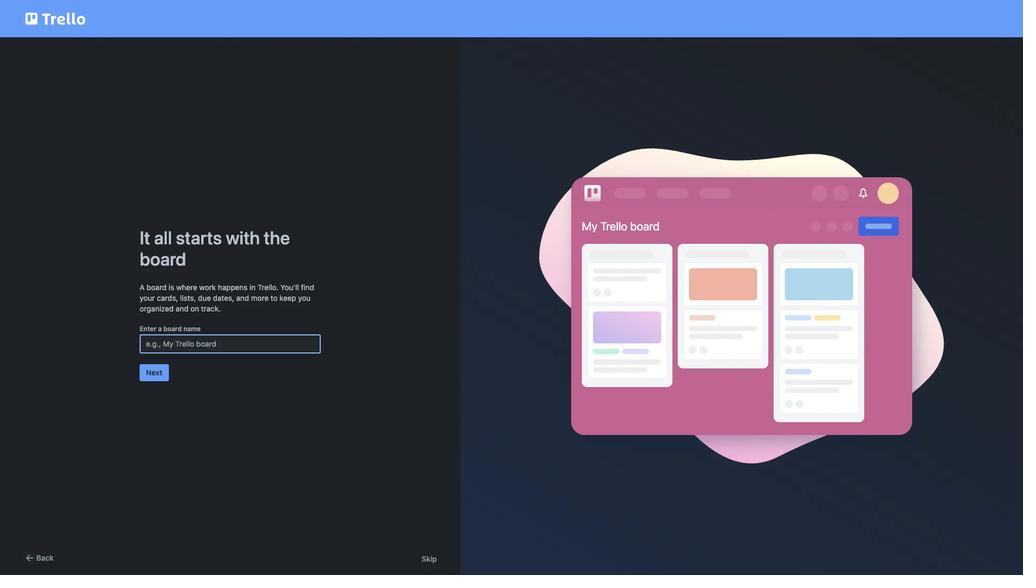 Task type: locate. For each thing, give the bounding box(es) containing it.
it all starts with the board
[[140, 227, 290, 270]]

and
[[236, 294, 249, 303], [176, 304, 189, 314]]

0 vertical spatial trello image
[[23, 6, 87, 31]]

skip button
[[422, 555, 437, 565]]

cards,
[[157, 294, 178, 303]]

dates,
[[213, 294, 234, 303]]

board up your
[[147, 283, 167, 292]]

0 vertical spatial and
[[236, 294, 249, 303]]

0 horizontal spatial and
[[176, 304, 189, 314]]

name
[[184, 325, 201, 333]]

board up is
[[140, 248, 186, 270]]

to
[[271, 294, 278, 303]]

1 horizontal spatial and
[[236, 294, 249, 303]]

skip
[[422, 555, 437, 564]]

and down the lists,
[[176, 304, 189, 314]]

1 vertical spatial and
[[176, 304, 189, 314]]

where
[[176, 283, 197, 292]]

in
[[250, 283, 256, 292]]

board right "a" on the bottom left of the page
[[164, 325, 182, 333]]

back
[[36, 554, 54, 563]]

enter
[[140, 325, 156, 333]]

the
[[264, 227, 290, 248]]

and down happens
[[236, 294, 249, 303]]

all
[[154, 227, 172, 248]]

board
[[631, 220, 660, 234], [140, 248, 186, 270], [147, 283, 167, 292], [164, 325, 182, 333]]

trello image
[[23, 6, 87, 31], [582, 183, 604, 204]]

1 horizontal spatial trello image
[[582, 183, 604, 204]]

back button
[[23, 552, 54, 565]]



Task type: vqa. For each thing, say whether or not it's contained in the screenshot.
bottom and
yes



Task type: describe. For each thing, give the bounding box(es) containing it.
more
[[251, 294, 269, 303]]

0 horizontal spatial trello image
[[23, 6, 87, 31]]

is
[[169, 283, 174, 292]]

a
[[158, 325, 162, 333]]

my trello board
[[582, 220, 660, 234]]

trello.
[[258, 283, 279, 292]]

Enter a board name text field
[[140, 335, 321, 354]]

starts
[[176, 227, 222, 248]]

with
[[226, 227, 260, 248]]

keep
[[280, 294, 296, 303]]

a
[[140, 283, 145, 292]]

trello
[[601, 220, 628, 234]]

track.
[[201, 304, 221, 314]]

board inside a board is where work happens in trello. you'll find your cards, lists, due dates, and more to keep you organized and on track.
[[147, 283, 167, 292]]

find
[[301, 283, 314, 292]]

next button
[[140, 365, 169, 382]]

you'll
[[281, 283, 299, 292]]

lists,
[[180, 294, 196, 303]]

1 vertical spatial trello image
[[582, 183, 604, 204]]

enter a board name
[[140, 325, 201, 333]]

a board is where work happens in trello. you'll find your cards, lists, due dates, and more to keep you organized and on track.
[[140, 283, 314, 314]]

work
[[199, 283, 216, 292]]

organized
[[140, 304, 174, 314]]

board inside it all starts with the board
[[140, 248, 186, 270]]

on
[[191, 304, 199, 314]]

board right trello
[[631, 220, 660, 234]]

happens
[[218, 283, 248, 292]]

next
[[146, 368, 163, 378]]

due
[[198, 294, 211, 303]]

it
[[140, 227, 150, 248]]

my
[[582, 220, 598, 234]]

you
[[298, 294, 311, 303]]

your
[[140, 294, 155, 303]]



